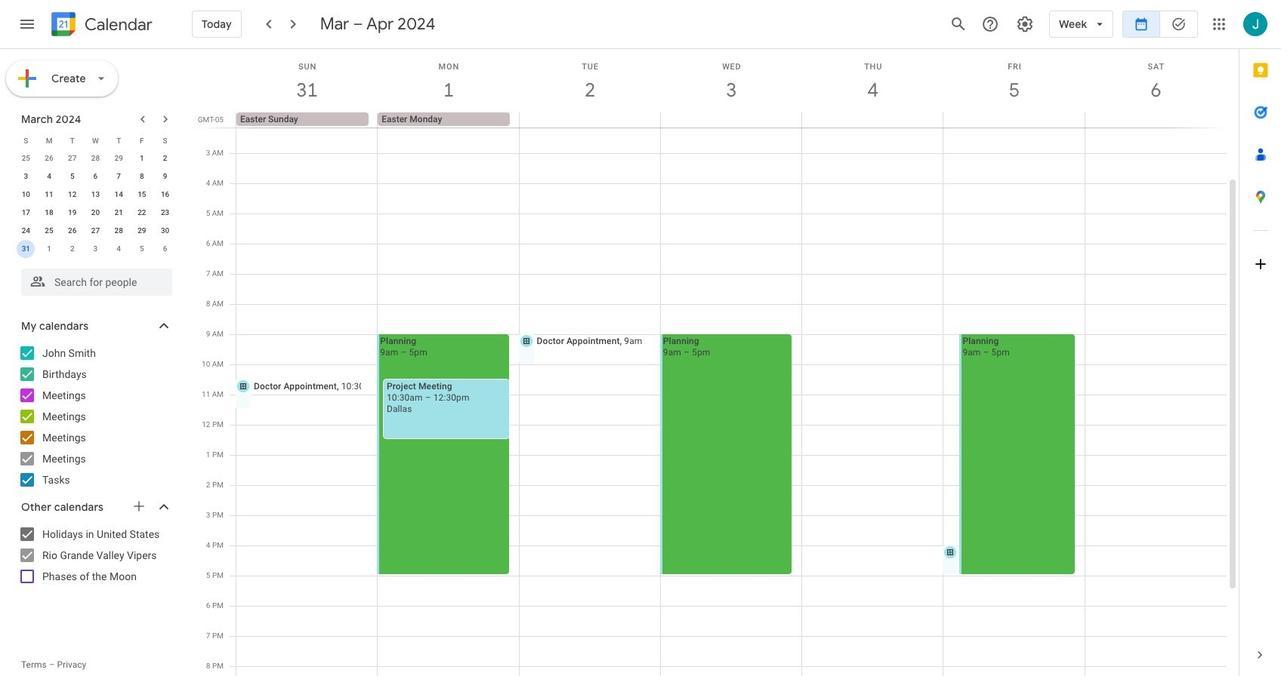 Task type: vqa. For each thing, say whether or not it's contained in the screenshot.
Cancel
no



Task type: locate. For each thing, give the bounding box(es) containing it.
14 element
[[110, 186, 128, 204]]

12 element
[[63, 186, 81, 204]]

3 element
[[17, 168, 35, 186]]

2 element
[[156, 150, 174, 168]]

april 2 element
[[63, 240, 81, 258]]

grid
[[193, 49, 1239, 677]]

february 27 element
[[63, 150, 81, 168]]

row
[[230, 63, 1227, 677], [230, 113, 1239, 128], [14, 131, 177, 150], [14, 150, 177, 168], [14, 168, 177, 186], [14, 186, 177, 204], [14, 204, 177, 222], [14, 222, 177, 240], [14, 240, 177, 258]]

february 26 element
[[40, 150, 58, 168]]

25 element
[[40, 222, 58, 240]]

saturday, april 6 element
[[1085, 49, 1227, 113]]

february 28 element
[[86, 150, 105, 168]]

22 element
[[133, 204, 151, 222]]

26 element
[[63, 222, 81, 240]]

heading
[[82, 15, 153, 34]]

16 element
[[156, 186, 174, 204]]

4 element
[[40, 168, 58, 186]]

cell
[[235, 63, 378, 677], [377, 63, 519, 677], [518, 63, 661, 677], [660, 63, 802, 677], [802, 63, 944, 677], [942, 63, 1085, 677], [1085, 63, 1227, 677], [519, 113, 661, 128], [661, 113, 802, 128], [802, 113, 943, 128], [943, 113, 1085, 128], [1085, 113, 1226, 128], [14, 240, 38, 258]]

9 element
[[156, 168, 174, 186]]

friday, april 5 element
[[944, 49, 1085, 113]]

17 element
[[17, 204, 35, 222]]

28 element
[[110, 222, 128, 240]]

20 element
[[86, 204, 105, 222]]

31 element
[[17, 240, 35, 258]]

24 element
[[17, 222, 35, 240]]

7 element
[[110, 168, 128, 186]]

cell inside march 2024 grid
[[14, 240, 38, 258]]

13 element
[[86, 186, 105, 204]]

30 element
[[156, 222, 174, 240]]

my calendars list
[[3, 341, 187, 493]]

row group
[[14, 150, 177, 258]]

18 element
[[40, 204, 58, 222]]

april 3 element
[[86, 240, 105, 258]]

None search field
[[0, 263, 187, 296]]

thursday, april 4 element
[[802, 49, 944, 113]]

march 2024 grid
[[14, 131, 177, 258]]

other calendars list
[[3, 523, 187, 589]]

tab list
[[1240, 49, 1281, 635]]

8 element
[[133, 168, 151, 186]]



Task type: describe. For each thing, give the bounding box(es) containing it.
add other calendars image
[[131, 499, 147, 514]]

wednesday, april 3 element
[[661, 49, 802, 113]]

1 element
[[133, 150, 151, 168]]

Search for people text field
[[30, 269, 163, 296]]

6 element
[[86, 168, 105, 186]]

5 element
[[63, 168, 81, 186]]

23 element
[[156, 204, 174, 222]]

tuesday, april 2 element
[[519, 49, 661, 113]]

april 1 element
[[40, 240, 58, 258]]

monday, april 1 element
[[378, 49, 519, 113]]

february 25 element
[[17, 150, 35, 168]]

april 4 element
[[110, 240, 128, 258]]

april 6 element
[[156, 240, 174, 258]]

april 5 element
[[133, 240, 151, 258]]

calendar element
[[48, 9, 153, 42]]

15 element
[[133, 186, 151, 204]]

settings menu image
[[1016, 15, 1034, 33]]

main drawer image
[[18, 15, 36, 33]]

sunday, march 31 element
[[236, 49, 378, 113]]

heading inside 'calendar' element
[[82, 15, 153, 34]]

29 element
[[133, 222, 151, 240]]

21 element
[[110, 204, 128, 222]]

11 element
[[40, 186, 58, 204]]

27 element
[[86, 222, 105, 240]]

february 29 element
[[110, 150, 128, 168]]

19 element
[[63, 204, 81, 222]]

10 element
[[17, 186, 35, 204]]



